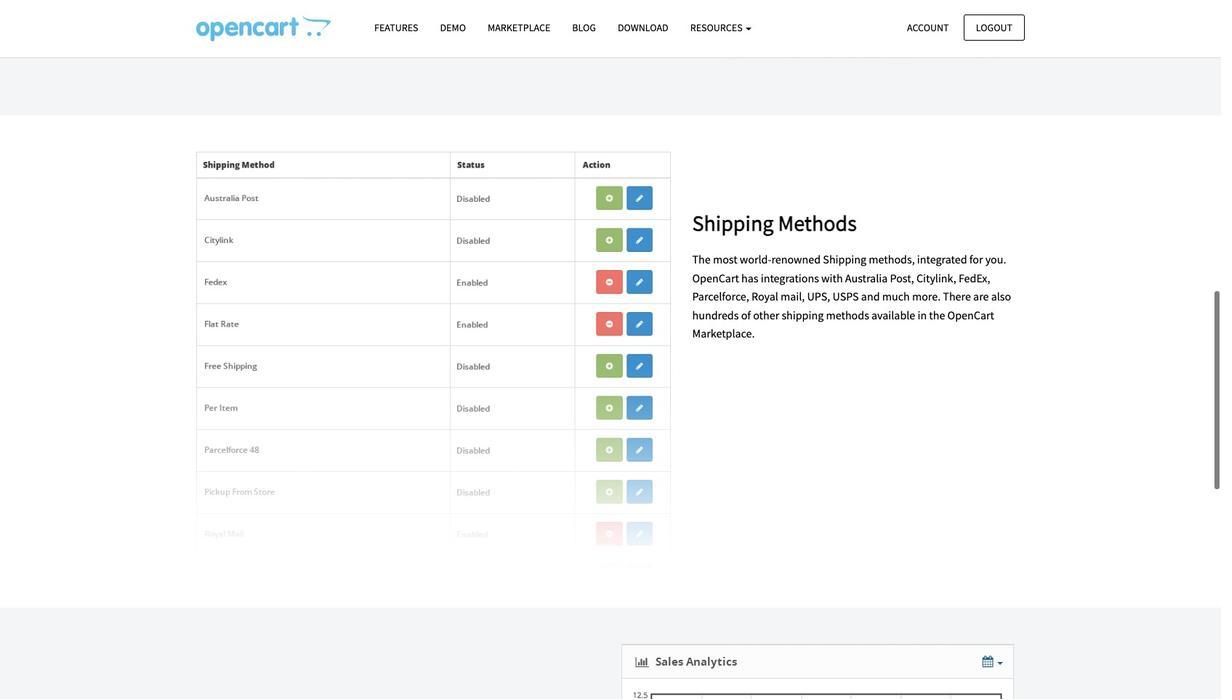 Task type: vqa. For each thing, say whether or not it's contained in the screenshot.
First Name text box
no



Task type: describe. For each thing, give the bounding box(es) containing it.
marketplace link
[[477, 15, 561, 41]]

world-
[[740, 252, 771, 267]]

recurring payments image
[[621, 0, 1014, 79]]

download
[[618, 21, 668, 34]]

available
[[871, 308, 915, 323]]

shipping methods
[[692, 209, 857, 237]]

0 vertical spatial shipping
[[692, 209, 774, 237]]

opencart - features image
[[196, 15, 331, 41]]

more.
[[912, 289, 941, 304]]

shipping methods image
[[196, 152, 670, 572]]

other
[[753, 308, 779, 323]]

methods
[[778, 209, 857, 237]]

with
[[821, 271, 843, 285]]

post,
[[890, 271, 914, 285]]

resources
[[690, 21, 745, 34]]

blog link
[[561, 15, 607, 41]]

logout
[[976, 21, 1012, 34]]

renowned
[[771, 252, 821, 267]]

in
[[918, 308, 927, 323]]

the
[[692, 252, 711, 267]]

logout link
[[964, 14, 1025, 41]]

1 vertical spatial opencart
[[947, 308, 994, 323]]

account link
[[895, 14, 961, 41]]

australia
[[845, 271, 888, 285]]

for
[[969, 252, 983, 267]]

most
[[713, 252, 737, 267]]

download link
[[607, 15, 679, 41]]

you.
[[985, 252, 1006, 267]]

demo
[[440, 21, 466, 34]]

parcelforce,
[[692, 289, 749, 304]]

mail,
[[781, 289, 805, 304]]

features link
[[363, 15, 429, 41]]

marketplace.
[[692, 327, 755, 341]]

also
[[991, 289, 1011, 304]]



Task type: locate. For each thing, give the bounding box(es) containing it.
and
[[861, 289, 880, 304]]

shipping
[[692, 209, 774, 237], [823, 252, 866, 267]]

opencart down 'are'
[[947, 308, 994, 323]]

sales reports image
[[621, 645, 1014, 700]]

1 horizontal spatial shipping
[[823, 252, 866, 267]]

1 vertical spatial shipping
[[823, 252, 866, 267]]

citylink,
[[916, 271, 956, 285]]

much
[[882, 289, 910, 304]]

blog
[[572, 21, 596, 34]]

integrated
[[917, 252, 967, 267]]

0 vertical spatial opencart
[[692, 271, 739, 285]]

shipping up with
[[823, 252, 866, 267]]

0 horizontal spatial opencart
[[692, 271, 739, 285]]

integrations
[[761, 271, 819, 285]]

has
[[741, 271, 758, 285]]

the
[[929, 308, 945, 323]]

opencart
[[692, 271, 739, 285], [947, 308, 994, 323]]

features
[[374, 21, 418, 34]]

opencart up parcelforce,
[[692, 271, 739, 285]]

methods,
[[869, 252, 915, 267]]

shipping up most
[[692, 209, 774, 237]]

marketplace
[[488, 21, 550, 34]]

there
[[943, 289, 971, 304]]

are
[[973, 289, 989, 304]]

demo link
[[429, 15, 477, 41]]

ups,
[[807, 289, 830, 304]]

resources link
[[679, 15, 763, 41]]

royal
[[751, 289, 778, 304]]

shipping inside the most world-renowned shipping methods, integrated for you. opencart has integrations with australia post, citylink, fedex, parcelforce, royal mail, ups, usps and much more. there are also hundreds of other shipping methods available in the opencart marketplace.
[[823, 252, 866, 267]]

hundreds
[[692, 308, 739, 323]]

0 horizontal spatial shipping
[[692, 209, 774, 237]]

usps
[[833, 289, 859, 304]]

shipping
[[782, 308, 824, 323]]

account
[[907, 21, 949, 34]]

fedex,
[[959, 271, 990, 285]]

methods
[[826, 308, 869, 323]]

1 horizontal spatial opencart
[[947, 308, 994, 323]]

of
[[741, 308, 751, 323]]

the most world-renowned shipping methods, integrated for you. opencart has integrations with australia post, citylink, fedex, parcelforce, royal mail, ups, usps and much more. there are also hundreds of other shipping methods available in the opencart marketplace.
[[692, 252, 1011, 341]]



